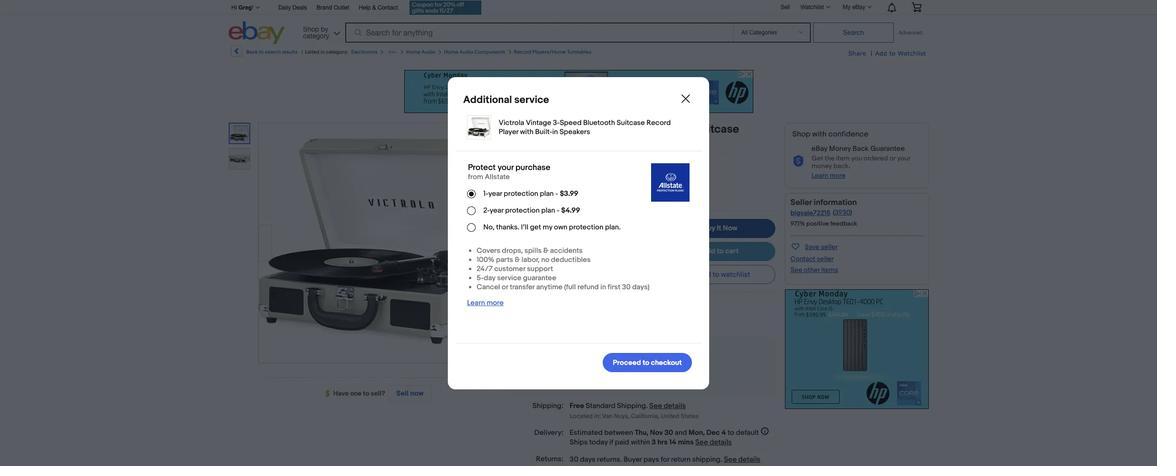 Task type: describe. For each thing, give the bounding box(es) containing it.
shipping
[[693, 456, 721, 465]]

record players/home turntables link
[[514, 49, 592, 55]]

van
[[603, 413, 613, 421]]

speed
[[605, 123, 639, 136]]

"
[[661, 173, 664, 182]]

built-
[[606, 136, 634, 150]]

banner containing sell
[[229, 0, 929, 47]]

advanced
[[899, 30, 923, 36]]

estimated
[[570, 429, 603, 438]]

watchlist inside watchlist link
[[801, 4, 825, 11]]

my ebay
[[843, 4, 866, 11]]

Quantity: text field
[[570, 186, 591, 202]]

buy it now link
[[665, 219, 776, 238]]

0 vertical spatial record
[[514, 49, 532, 55]]

help & contact
[[359, 4, 398, 11]]

mon,
[[689, 429, 705, 438]]

guarantee
[[871, 144, 905, 154]]

mins
[[678, 439, 694, 448]]

ebay inside account navigation
[[853, 4, 866, 11]]

accepted.
[[605, 375, 637, 383]]

105 have already sold.
[[598, 350, 664, 358]]

1 horizontal spatial with
[[813, 130, 827, 139]]

add to watchlist link
[[876, 49, 927, 58]]

back inside ebay money back guarantee get the item you ordered or your money back. learn more
[[853, 144, 869, 154]]

add for add to watchlist
[[698, 270, 712, 280]]

watchlist link
[[796, 1, 835, 13]]

sell for sell now
[[397, 390, 409, 399]]

dec
[[707, 429, 720, 438]]

days
[[580, 456, 596, 465]]

$29.99
[[582, 219, 620, 234]]

results
[[282, 49, 298, 55]]

your
[[898, 154, 911, 163]]

united
[[661, 413, 680, 421]]

share button
[[849, 49, 867, 58]]

see inside the 'free standard shipping . see details located in: van nuys, california, united states'
[[650, 402, 663, 411]]

breathe easy. returns accepted.
[[538, 375, 637, 383]]

returns:
[[536, 455, 564, 464]]

information
[[814, 198, 857, 208]]

see right shipping
[[724, 456, 737, 465]]

buyer
[[624, 456, 642, 465]]

easy.
[[563, 375, 579, 383]]

proceed to checkout
[[613, 358, 682, 368]]

players/home
[[533, 49, 566, 55]]

1 horizontal spatial advertisement region
[[785, 290, 929, 410]]

sold
[[686, 190, 699, 198]]

with details__icon image for ebay money back guarantee
[[793, 155, 804, 167]]

add to watchlist button
[[665, 265, 776, 285]]

feedback
[[831, 220, 858, 228]]

victrola vintage 3-speed bluetooth suitcase record player with built-in speakers - picture 1 of 2 image
[[258, 138, 498, 346]]

in:
[[595, 413, 601, 421]]

already
[[626, 350, 648, 358]]

audio for home audio
[[422, 49, 436, 55]]

brand outlet link
[[317, 3, 349, 13]]

and
[[675, 429, 687, 438]]

. for shipping
[[646, 402, 648, 411]]

to left "cart"
[[717, 247, 724, 256]]

4
[[722, 429, 727, 438]]

back to search results link
[[230, 46, 298, 60]]

brand
[[317, 4, 332, 11]]

home for home audio
[[407, 49, 421, 55]]

ordered
[[864, 154, 889, 163]]

learn more link
[[812, 172, 846, 180]]

get an extra 20% off image
[[410, 0, 482, 15]]

seller for contact
[[817, 255, 834, 263]]

shop
[[793, 130, 811, 139]]

. for returns
[[621, 456, 622, 465]]

ebay inside ebay money back guarantee get the item you ordered or your money back. learn more
[[812, 144, 828, 154]]

buy
[[703, 224, 716, 233]]

to right 4 at the right bottom
[[728, 429, 735, 438]]

proceed to checkout button
[[603, 353, 692, 373]]

see other items link
[[791, 266, 839, 274]]

get
[[812, 154, 824, 163]]

thu,
[[635, 429, 649, 438]]

3
[[652, 439, 656, 448]]

free
[[570, 402, 585, 411]]

condition:
[[529, 163, 564, 172]]

within
[[631, 439, 650, 448]]

back inside "link"
[[246, 49, 258, 55]]

14
[[670, 439, 677, 448]]

add for add to cart
[[702, 247, 716, 256]]

watchlist
[[721, 270, 751, 280]]

suitcase
[[695, 123, 740, 136]]

&
[[373, 4, 376, 11]]

pays
[[644, 456, 660, 465]]

one
[[350, 390, 362, 398]]

3930 link
[[835, 209, 851, 217]]

0 horizontal spatial available
[[569, 300, 598, 309]]

audio for home audio components
[[460, 49, 474, 55]]

add to watchlist
[[698, 270, 751, 280]]

additional service available
[[507, 300, 598, 309]]

sell for sell
[[781, 4, 790, 10]]

picture 1 of 2 image
[[230, 124, 249, 143]]

checkout
[[651, 358, 682, 368]]

to inside button
[[643, 358, 650, 368]]

0 horizontal spatial advertisement region
[[404, 70, 754, 113]]

save
[[805, 243, 820, 251]]

free standard shipping . see details located in: van nuys, california, united states
[[570, 402, 699, 421]]

if
[[610, 439, 614, 448]]

0 vertical spatial 105
[[674, 190, 684, 198]]

it
[[717, 224, 722, 233]]

bigsale72215 link
[[791, 209, 831, 217]]

seller for save
[[822, 243, 838, 251]]

1 vertical spatial see details link
[[696, 439, 732, 448]]

items
[[822, 266, 839, 274]]

ebay money back guarantee get the item you ordered or your money back. learn more
[[812, 144, 911, 180]]



Task type: locate. For each thing, give the bounding box(es) containing it.
home audio
[[407, 49, 436, 55]]

1 vertical spatial back
[[853, 144, 869, 154]]

see details link up 'united'
[[650, 402, 686, 411]]

0 vertical spatial 30
[[665, 429, 674, 438]]

1 vertical spatial add
[[702, 247, 716, 256]]

sell now
[[397, 390, 424, 399]]

with left built-
[[582, 136, 603, 150]]

to inside button
[[713, 270, 720, 280]]

1 vertical spatial 105
[[598, 350, 609, 358]]

to inside share | add to watchlist
[[890, 49, 896, 57]]

1 vertical spatial contact
[[791, 255, 816, 263]]

10
[[633, 190, 639, 198]]

3930
[[835, 209, 851, 217]]

add down add to cart link
[[698, 270, 712, 280]]

contact inside the contact seller see other items
[[791, 255, 816, 263]]

| left listed
[[302, 49, 303, 55]]

1 home from the left
[[407, 49, 421, 55]]

you
[[852, 154, 863, 163]]

details down 4 at the right bottom
[[710, 439, 732, 448]]

2 vertical spatial details
[[739, 456, 761, 465]]

with inside victrola vintage 3-speed bluetooth suitcase record player with built-in speakers
[[582, 136, 603, 150]]

banner
[[229, 0, 929, 47]]

listed
[[305, 49, 320, 55]]

0 vertical spatial sell
[[781, 4, 790, 10]]

return
[[671, 456, 691, 465]]

0 horizontal spatial ebay
[[812, 144, 828, 154]]

ebay right my
[[853, 4, 866, 11]]

0 horizontal spatial |
[[302, 49, 303, 55]]

bigsale72215
[[791, 209, 831, 217]]

sell link
[[777, 4, 795, 10]]

1 horizontal spatial |
[[871, 49, 873, 58]]

sold.
[[650, 350, 664, 358]]

back to search results
[[246, 49, 298, 55]]

have
[[333, 390, 349, 398]]

1 vertical spatial watchlist
[[898, 49, 927, 57]]

. up california,
[[646, 402, 648, 411]]

sell left watchlist link
[[781, 4, 790, 10]]

advertisement region
[[404, 70, 754, 113], [785, 290, 929, 410]]

search
[[265, 49, 281, 55]]

back left search
[[246, 49, 258, 55]]

0 vertical spatial with details__icon image
[[793, 155, 804, 167]]

watchlist right sell link
[[801, 4, 825, 11]]

electronics
[[351, 49, 378, 55]]

details down default
[[739, 456, 761, 465]]

states
[[681, 413, 699, 421]]

1 horizontal spatial contact
[[791, 255, 816, 263]]

see up california,
[[650, 402, 663, 411]]

delivery:
[[535, 429, 564, 438]]

sell left now
[[397, 390, 409, 399]]

help
[[359, 4, 371, 11]]

dollar sign image
[[326, 391, 333, 398]]

| right share button at the right
[[871, 49, 873, 58]]

0 horizontal spatial watchlist
[[801, 4, 825, 11]]

watchlist inside share | add to watchlist
[[898, 49, 927, 57]]

0 vertical spatial ebay
[[853, 4, 866, 11]]

0 vertical spatial contact
[[378, 4, 398, 11]]

advanced link
[[894, 23, 928, 42]]

)
[[851, 209, 853, 217]]

to down already at the right bottom of page
[[643, 358, 650, 368]]

to left watchlist
[[713, 270, 720, 280]]

1 vertical spatial with details__icon image
[[518, 348, 527, 360]]

paid
[[615, 439, 630, 448]]

1 vertical spatial sell
[[397, 390, 409, 399]]

add to cart link
[[665, 242, 776, 262]]

daily deals link
[[279, 3, 307, 13]]

available right service
[[569, 300, 598, 309]]

electronics link
[[351, 49, 378, 55]]

outlet
[[334, 4, 349, 11]]

1 horizontal spatial watchlist
[[898, 49, 927, 57]]

picture 2 of 2 image
[[229, 149, 250, 169]]

audio
[[422, 49, 436, 55], [460, 49, 474, 55]]

to down advanced link
[[890, 49, 896, 57]]

1 horizontal spatial ebay
[[853, 4, 866, 11]]

more
[[830, 172, 846, 180]]

1 vertical spatial available
[[569, 300, 598, 309]]

2 vertical spatial with details__icon image
[[518, 374, 527, 384]]

or
[[890, 154, 896, 163]]

have
[[610, 350, 625, 358]]

1 horizontal spatial home
[[444, 49, 459, 55]]

see
[[791, 266, 803, 274], [650, 402, 663, 411], [696, 439, 709, 448], [724, 456, 737, 465]]

watchlist down advanced link
[[898, 49, 927, 57]]

seller right save
[[822, 243, 838, 251]]

none submit inside 'banner'
[[814, 23, 894, 43]]

with details__icon image
[[793, 155, 804, 167], [518, 348, 527, 360], [518, 374, 527, 384]]

components
[[475, 49, 506, 55]]

0 horizontal spatial .
[[621, 456, 622, 465]]

0 horizontal spatial with
[[582, 136, 603, 150]]

seller inside "button"
[[822, 243, 838, 251]]

bluetooth
[[642, 123, 692, 136]]

97.1%
[[791, 220, 806, 228]]

2 audio from the left
[[460, 49, 474, 55]]

share | add to watchlist
[[849, 49, 927, 58]]

with
[[813, 130, 827, 139], [582, 136, 603, 150]]

audio left components
[[460, 49, 474, 55]]

category:
[[326, 49, 349, 55]]

money
[[830, 144, 851, 154]]

seller up items
[[817, 255, 834, 263]]

add down buy
[[702, 247, 716, 256]]

0 horizontal spatial details
[[664, 402, 686, 411]]

0 vertical spatial seller
[[822, 243, 838, 251]]

add right share at the top right
[[876, 49, 888, 57]]

0 vertical spatial watchlist
[[801, 4, 825, 11]]

105 left have
[[598, 350, 609, 358]]

victrola vintage 3-speed bluetooth suitcase record player with built-in speakers
[[507, 123, 740, 150]]

with right shop at the top of page
[[813, 130, 827, 139]]

0 horizontal spatial sell
[[397, 390, 409, 399]]

details up 'united'
[[664, 402, 686, 411]]

0 horizontal spatial home
[[407, 49, 421, 55]]

available left /
[[641, 190, 667, 198]]

more
[[601, 190, 617, 198]]

save seller button
[[791, 241, 838, 252]]

add to cart
[[702, 247, 739, 256]]

0 horizontal spatial 30
[[570, 456, 579, 465]]

watchlist
[[801, 4, 825, 11], [898, 49, 927, 57]]

see left other on the right of the page
[[791, 266, 803, 274]]

accessories
[[582, 173, 620, 182]]

1 vertical spatial record
[[507, 136, 545, 150]]

1 horizontal spatial sell
[[781, 4, 790, 10]]

1 vertical spatial 30
[[570, 456, 579, 465]]

1 horizontal spatial audio
[[460, 49, 474, 55]]

other
[[804, 266, 820, 274]]

daily deals
[[279, 4, 307, 11]]

contact inside "link"
[[378, 4, 398, 11]]

audio left the home audio components
[[422, 49, 436, 55]]

0 vertical spatial in
[[321, 49, 325, 55]]

home
[[407, 49, 421, 55], [444, 49, 459, 55]]

contact up other on the right of the page
[[791, 255, 816, 263]]

record up condition: in the top left of the page
[[507, 136, 545, 150]]

0 vertical spatial back
[[246, 49, 258, 55]]

0 vertical spatial see details link
[[650, 402, 686, 411]]

in right listed
[[321, 49, 325, 55]]

2 vertical spatial see details link
[[724, 456, 761, 465]]

0 horizontal spatial back
[[246, 49, 258, 55]]

1 horizontal spatial available
[[641, 190, 667, 198]]

back.
[[834, 162, 851, 170]]

shop with confidence
[[793, 130, 869, 139]]

home audio components link
[[444, 49, 506, 55]]

30 days returns . buyer pays for return shipping . see details
[[570, 456, 761, 465]]

sell inside account navigation
[[781, 4, 790, 10]]

None submit
[[814, 23, 894, 43]]

add inside button
[[698, 270, 712, 280]]

0 vertical spatial details
[[664, 402, 686, 411]]

estimated between thu, nov 30 and mon, dec 4 to default
[[570, 429, 759, 438]]

|
[[302, 49, 303, 55], [871, 49, 873, 58]]

back up "you" at the right top of the page
[[853, 144, 869, 154]]

price:
[[539, 219, 558, 228]]

located
[[570, 413, 593, 421]]

account navigation
[[229, 0, 929, 16]]

1 vertical spatial seller
[[817, 255, 834, 263]]

1 vertical spatial details
[[710, 439, 732, 448]]

in left speakers
[[634, 136, 643, 150]]

3-
[[594, 123, 605, 136]]

share
[[849, 49, 867, 57]]

proceed to checkout dialog
[[0, 0, 1158, 467]]

turntables
[[567, 49, 592, 55]]

player
[[548, 136, 580, 150]]

sell?
[[371, 390, 386, 398]]

1 horizontal spatial back
[[853, 144, 869, 154]]

2 home from the left
[[444, 49, 459, 55]]

are
[[621, 173, 631, 182]]

money
[[812, 162, 833, 170]]

1 horizontal spatial 30
[[665, 429, 674, 438]]

1 vertical spatial ebay
[[812, 144, 828, 154]]

add inside share | add to watchlist
[[876, 49, 888, 57]]

contact right '&'
[[378, 4, 398, 11]]

sell
[[781, 4, 790, 10], [397, 390, 409, 399]]

see down mon,
[[696, 439, 709, 448]]

service
[[543, 300, 567, 309]]

ebay up get
[[812, 144, 828, 154]]

home audio components
[[444, 49, 506, 55]]

0 horizontal spatial in
[[321, 49, 325, 55]]

home for home audio components
[[444, 49, 459, 55]]

default
[[736, 429, 759, 438]]

california,
[[631, 413, 660, 421]]

positive
[[807, 220, 829, 228]]

see details link down dec
[[696, 439, 732, 448]]

1 vertical spatial advertisement region
[[785, 290, 929, 410]]

my ebay link
[[838, 1, 876, 13]]

1 audio from the left
[[422, 49, 436, 55]]

learn
[[812, 172, 829, 180]]

2 horizontal spatial .
[[721, 456, 723, 465]]

0 vertical spatial advertisement region
[[404, 70, 754, 113]]

1 horizontal spatial .
[[646, 402, 648, 411]]

your shopping cart image
[[911, 2, 922, 12]]

see details link down default
[[724, 456, 761, 465]]

buy it now
[[703, 224, 738, 233]]

with details__icon image for breathe easy.
[[518, 374, 527, 384]]

. down 4 at the right bottom
[[721, 456, 723, 465]]

2 horizontal spatial details
[[739, 456, 761, 465]]

1 horizontal spatial details
[[710, 439, 732, 448]]

in inside victrola vintage 3-speed bluetooth suitcase record player with built-in speakers
[[634, 136, 643, 150]]

us $29.99
[[563, 219, 620, 234]]

seller
[[791, 198, 812, 208]]

30 left 'days'
[[570, 456, 579, 465]]

1 horizontal spatial 105
[[674, 190, 684, 198]]

more than 10 available / 105 sold
[[601, 190, 699, 198]]

0 vertical spatial add
[[876, 49, 888, 57]]

record inside victrola vintage 3-speed bluetooth suitcase record player with built-in speakers
[[507, 136, 545, 150]]

0 horizontal spatial contact
[[378, 4, 398, 11]]

0 vertical spatial available
[[641, 190, 667, 198]]

proceed
[[613, 358, 641, 368]]

to left search
[[259, 49, 264, 55]]

record left players/home
[[514, 49, 532, 55]]

returns
[[580, 375, 604, 383]]

30 up the 14 on the right bottom of the page
[[665, 429, 674, 438]]

breathe
[[538, 375, 562, 383]]

nov
[[650, 429, 663, 438]]

1 horizontal spatial in
[[634, 136, 643, 150]]

0 horizontal spatial audio
[[422, 49, 436, 55]]

0 horizontal spatial 105
[[598, 350, 609, 358]]

1 vertical spatial in
[[634, 136, 643, 150]]

record
[[514, 49, 532, 55], [507, 136, 545, 150]]

to right one
[[363, 390, 369, 398]]

to inside "link"
[[259, 49, 264, 55]]

. inside the 'free standard shipping . see details located in: van nuys, california, united states'
[[646, 402, 648, 411]]

2 vertical spatial add
[[698, 270, 712, 280]]

. left 'buyer'
[[621, 456, 622, 465]]

see inside the contact seller see other items
[[791, 266, 803, 274]]

details inside the 'free standard shipping . see details located in: van nuys, california, united states'
[[664, 402, 686, 411]]

105 right /
[[674, 190, 684, 198]]

seller inside the contact seller see other items
[[817, 255, 834, 263]]

all accessories are included! "
[[573, 173, 664, 182]]



Task type: vqa. For each thing, say whether or not it's contained in the screenshot.
1st Pack from the left
no



